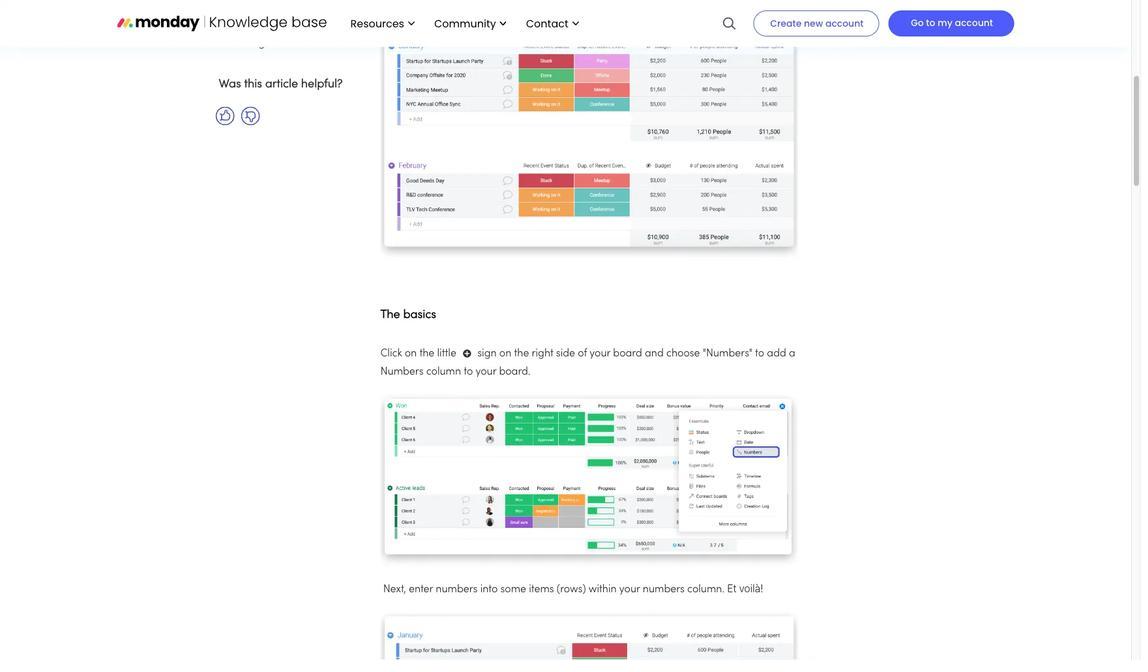 Task type: vqa. For each thing, say whether or not it's contained in the screenshot.
the Learn more link
no



Task type: describe. For each thing, give the bounding box(es) containing it.
create
[[771, 17, 802, 30]]

community
[[435, 16, 496, 31]]

click
[[381, 349, 402, 359]]

create new account link
[[754, 10, 880, 37]]

the basics
[[381, 310, 437, 321]]

helpful?
[[301, 79, 343, 90]]

1_9.png image
[[381, 610, 798, 661]]

2 vertical spatial to
[[464, 368, 473, 377]]

resources
[[351, 16, 405, 31]]

go to my account
[[911, 16, 994, 29]]

column
[[427, 368, 461, 377]]

settings link
[[227, 11, 349, 26]]

on for click
[[405, 349, 417, 359]]

was
[[219, 79, 241, 90]]

side
[[556, 349, 576, 359]]

sign
[[478, 349, 497, 359]]

and
[[645, 349, 664, 359]]

the
[[381, 310, 400, 321]]

sign on the right side of your board and choose "numbers" to add a numbers column to your board.
[[381, 349, 796, 377]]

contact link
[[520, 12, 586, 35]]

a
[[790, 349, 796, 359]]

resources link
[[344, 12, 421, 35]]

was this article helpful?
[[219, 79, 343, 90]]

article
[[265, 79, 298, 90]]

go
[[911, 16, 924, 29]]

list containing resources
[[338, 0, 586, 47]]

et
[[728, 583, 737, 596]]

"numbers"
[[703, 349, 753, 359]]

to inside main element
[[927, 16, 936, 29]]

filtering link
[[227, 36, 349, 52]]

board
[[614, 349, 643, 359]]

1 numbers from the left
[[436, 586, 478, 596]]

choose
[[667, 349, 701, 359]]

items
[[529, 586, 554, 596]]

create new account
[[771, 17, 864, 30]]

my
[[938, 16, 953, 29]]

right
[[532, 349, 554, 359]]

1 vertical spatial to
[[756, 349, 765, 359]]

next, enter numbers into some items (rows) within your numbers column. et voilà!
[[381, 583, 764, 596]]

settings
[[227, 14, 265, 23]]

the for right
[[514, 349, 529, 359]]

group_2966.png image
[[381, 392, 798, 570]]



Task type: locate. For each thing, give the bounding box(es) containing it.
your inside next, enter numbers into some items (rows) within your numbers column. et voilà!
[[620, 586, 640, 596]]

into
[[481, 586, 498, 596]]

1 horizontal spatial account
[[956, 16, 994, 29]]

1 horizontal spatial numbers
[[643, 586, 685, 596]]

screen_shot_2017 11 27_at_11.57.25.png image
[[459, 348, 475, 360]]

2 the from the left
[[514, 349, 529, 359]]

0 horizontal spatial to
[[464, 368, 473, 377]]

filtering
[[227, 39, 265, 49]]

1 the from the left
[[420, 349, 435, 359]]

account
[[956, 16, 994, 29], [826, 17, 864, 30]]

community link
[[428, 12, 513, 35]]

the up board.
[[514, 349, 529, 359]]

numbers
[[381, 368, 424, 377]]

0 vertical spatial your
[[590, 349, 611, 359]]

the left little
[[420, 349, 435, 359]]

on right click at the left bottom
[[405, 349, 417, 359]]

1 horizontal spatial to
[[756, 349, 765, 359]]

on inside sign on the right side of your board and choose "numbers" to add a numbers column to your board.
[[500, 349, 512, 359]]

0 horizontal spatial numbers
[[436, 586, 478, 596]]

voilà!
[[740, 583, 764, 596]]

on for sign
[[500, 349, 512, 359]]

1 horizontal spatial the
[[514, 349, 529, 359]]

to right the go
[[927, 16, 936, 29]]

0 horizontal spatial on
[[405, 349, 417, 359]]

2 numbers from the left
[[643, 586, 685, 596]]

your right of
[[590, 349, 611, 359]]

column.
[[688, 586, 725, 596]]

board.
[[499, 368, 531, 377]]

2 horizontal spatial your
[[620, 586, 640, 596]]

the inside sign on the right side of your board and choose "numbers" to add a numbers column to your board.
[[514, 349, 529, 359]]

some
[[501, 586, 527, 596]]

0 horizontal spatial the
[[420, 349, 435, 359]]

click on the little
[[381, 349, 459, 359]]

list
[[338, 0, 586, 47]]

within
[[589, 586, 617, 596]]

0 horizontal spatial account
[[826, 17, 864, 30]]

contact
[[526, 16, 569, 31]]

2 horizontal spatial to
[[927, 16, 936, 29]]

new
[[805, 17, 824, 30]]

add
[[768, 349, 787, 359]]

little
[[437, 349, 457, 359]]

1 horizontal spatial your
[[590, 349, 611, 359]]

next,
[[383, 586, 406, 596]]

to left add
[[756, 349, 765, 359]]

main element
[[338, 0, 1015, 47]]

basics
[[404, 310, 437, 321]]

to
[[927, 16, 936, 29], [756, 349, 765, 359], [464, 368, 473, 377]]

numbers left into
[[436, 586, 478, 596]]

0 horizontal spatial your
[[476, 368, 497, 377]]

this
[[244, 79, 262, 90]]

account right my
[[956, 16, 994, 29]]

your right within
[[620, 586, 640, 596]]

the for little
[[420, 349, 435, 359]]

1 vertical spatial your
[[476, 368, 497, 377]]

2 on from the left
[[500, 349, 512, 359]]

enter
[[409, 586, 433, 596]]

account right new
[[826, 17, 864, 30]]

image_3_1.png image
[[381, 31, 798, 261]]

numbers
[[436, 586, 478, 596], [643, 586, 685, 596]]

(rows)
[[557, 586, 586, 596]]

1 on from the left
[[405, 349, 417, 359]]

your
[[590, 349, 611, 359], [476, 368, 497, 377], [620, 586, 640, 596]]

0 vertical spatial to
[[927, 16, 936, 29]]

monday.com logo image
[[117, 9, 327, 37]]

of
[[578, 349, 587, 359]]

search logo image
[[723, 0, 737, 47]]

on right sign
[[500, 349, 512, 359]]

the
[[420, 349, 435, 359], [514, 349, 529, 359]]

your down sign
[[476, 368, 497, 377]]

on
[[405, 349, 417, 359], [500, 349, 512, 359]]

2 vertical spatial your
[[620, 586, 640, 596]]

1 horizontal spatial on
[[500, 349, 512, 359]]

to down 'screen_shot_2017 11 27_at_11.57.25.png' icon
[[464, 368, 473, 377]]

numbers left column.
[[643, 586, 685, 596]]

go to my account link
[[889, 10, 1015, 37]]



